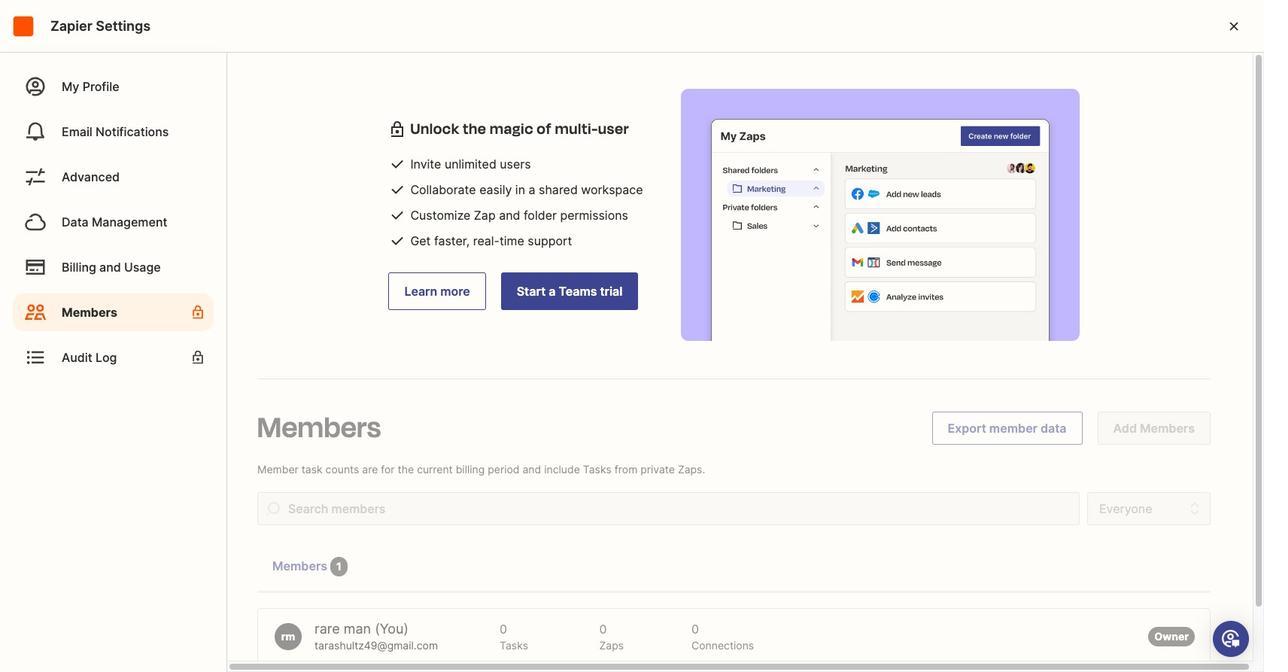 Task type: describe. For each thing, give the bounding box(es) containing it.
open intercom messenger image
[[1222, 630, 1240, 648]]

audit log
[[62, 350, 117, 365]]

billing and usage
[[62, 260, 161, 275]]

customize
[[410, 208, 471, 223]]

trial
[[600, 284, 623, 299]]

user
[[598, 118, 630, 140]]

billing and usage link
[[13, 248, 214, 286]]

get faster, real-time support
[[410, 234, 572, 249]]

data management link
[[13, 203, 214, 241]]

my
[[62, 79, 79, 94]]

my profile link
[[13, 68, 214, 105]]

the
[[463, 118, 487, 140]]

learn more
[[404, 284, 470, 299]]

unlock
[[410, 118, 460, 140]]

members
[[62, 305, 117, 320]]

start a teams trial button
[[501, 273, 639, 310]]

unlimited
[[445, 157, 497, 172]]

users
[[500, 157, 531, 172]]

advanced link
[[13, 158, 214, 196]]

email notifications link
[[13, 113, 214, 151]]

permissions
[[560, 208, 628, 223]]

faster,
[[434, 234, 470, 249]]

invite unlimited users
[[410, 157, 531, 172]]

multi-
[[555, 118, 598, 140]]

log
[[96, 350, 117, 365]]

zapier
[[50, 18, 92, 33]]

zapier settings
[[50, 18, 151, 33]]

zapier settings link
[[11, 14, 151, 38]]

1 vertical spatial and
[[99, 260, 121, 275]]

data management
[[62, 215, 167, 230]]

customize zap and folder permissions
[[410, 208, 628, 223]]

learn
[[404, 284, 437, 299]]

a inside start a teams trial button
[[549, 284, 556, 299]]

start a teams trial
[[517, 284, 623, 299]]

learn more link
[[389, 273, 486, 310]]



Task type: vqa. For each thing, say whether or not it's contained in the screenshot.
Get
yes



Task type: locate. For each thing, give the bounding box(es) containing it.
collaborate easily in a shared workspace
[[410, 182, 643, 197]]

in
[[515, 182, 525, 197]]

easily
[[480, 182, 512, 197]]

usage
[[124, 260, 161, 275]]

email
[[62, 124, 92, 139]]

and
[[499, 208, 520, 223], [99, 260, 121, 275]]

and right zap
[[499, 208, 520, 223]]

data
[[62, 215, 89, 230]]

and right the billing
[[99, 260, 121, 275]]

advanced
[[62, 169, 120, 184]]

workspace
[[581, 182, 643, 197]]

folder
[[524, 208, 557, 223]]

get
[[410, 234, 431, 249]]

settings
[[96, 18, 151, 33]]

support
[[528, 234, 572, 249]]

profile
[[83, 79, 119, 94]]

billing
[[62, 260, 96, 275]]

0 horizontal spatial and
[[99, 260, 121, 275]]

email notifications
[[62, 124, 169, 139]]

start
[[517, 284, 546, 299]]

management
[[92, 215, 167, 230]]

magic
[[490, 118, 534, 140]]

notifications
[[96, 124, 169, 139]]

teams
[[559, 284, 597, 299]]

collaborate
[[410, 182, 476, 197]]

a right start on the left top
[[549, 284, 556, 299]]

of
[[537, 118, 552, 140]]

a
[[529, 182, 536, 197], [549, 284, 556, 299]]

more
[[440, 284, 470, 299]]

shared
[[539, 182, 578, 197]]

invite
[[410, 157, 441, 172]]

shared team folder called 'marketing' containing 4 zaps image
[[711, 119, 1050, 347]]

a right in
[[529, 182, 536, 197]]

0 vertical spatial a
[[529, 182, 536, 197]]

0 vertical spatial and
[[499, 208, 520, 223]]

members link
[[13, 294, 214, 331]]

my profile
[[62, 79, 119, 94]]

1 horizontal spatial and
[[499, 208, 520, 223]]

close settings image
[[1225, 17, 1243, 35]]

real-
[[473, 234, 500, 249]]

1 vertical spatial a
[[549, 284, 556, 299]]

zap
[[474, 208, 496, 223]]

1 horizontal spatial a
[[549, 284, 556, 299]]

0 horizontal spatial a
[[529, 182, 536, 197]]

audit
[[62, 350, 92, 365]]

time
[[500, 234, 524, 249]]

unlock the magic of multi-user
[[410, 118, 630, 140]]

audit log link
[[13, 339, 214, 376]]



